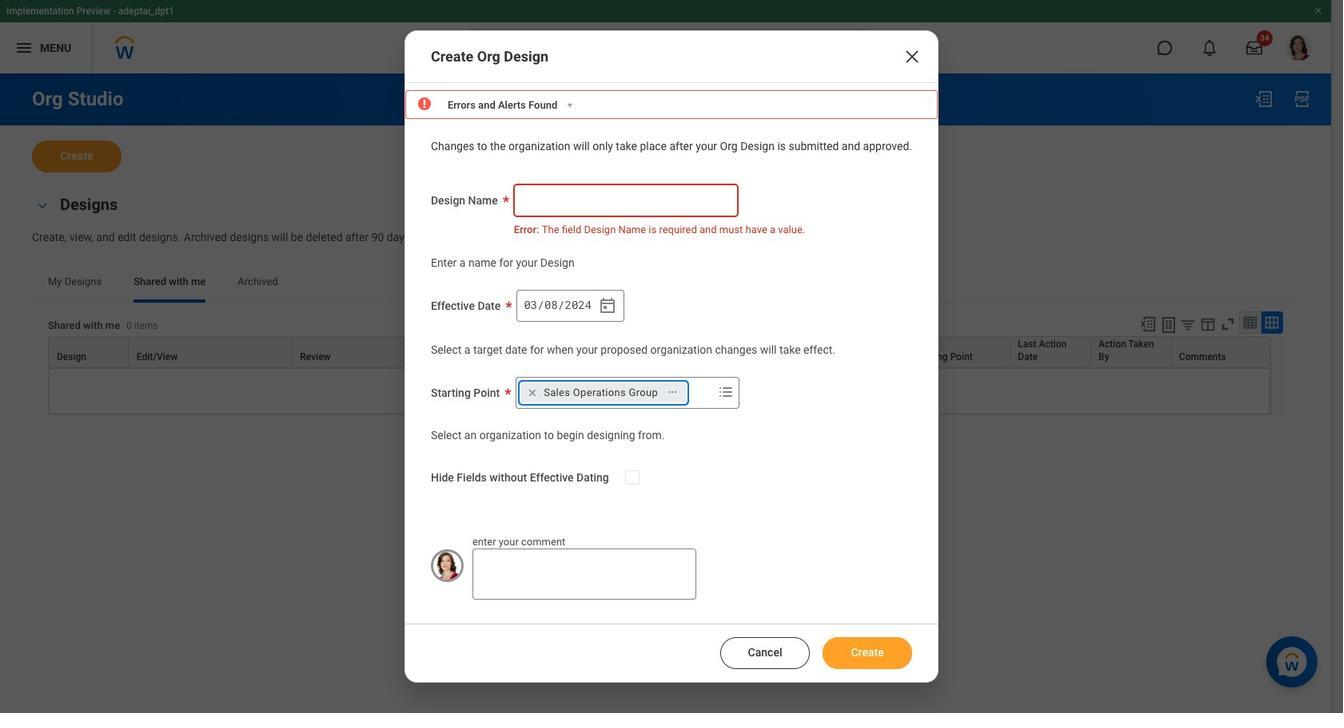 Task type: locate. For each thing, give the bounding box(es) containing it.
me for shared with me
[[191, 276, 206, 288]]

me left 0
[[105, 320, 120, 332]]

action inside action taken by
[[1099, 339, 1126, 350]]

to left the
[[477, 140, 487, 153]]

operations
[[573, 387, 626, 399]]

and left approved.
[[842, 140, 860, 153]]

enter a name for your design
[[431, 257, 575, 269]]

/
[[537, 298, 544, 313], [558, 298, 565, 313]]

shared for shared with me
[[134, 276, 166, 288]]

alerts
[[498, 99, 526, 111]]

1 vertical spatial select
[[431, 429, 462, 442]]

tab list
[[32, 264, 1299, 303]]

design inside design popup button
[[57, 352, 86, 363]]

date inside last action date
[[1018, 352, 1038, 363]]

related actions image
[[667, 387, 678, 398]]

sales
[[544, 387, 570, 399]]

0 horizontal spatial for
[[499, 257, 513, 269]]

action taken by button
[[1091, 337, 1171, 368]]

1 vertical spatial name
[[618, 224, 646, 236]]

no
[[604, 384, 621, 399]]

0 horizontal spatial create
[[60, 149, 93, 162]]

archived left designs
[[184, 231, 227, 244]]

date left 03
[[478, 300, 501, 312]]

org studio main content
[[0, 74, 1331, 473]]

action up by
[[1099, 339, 1126, 350]]

select left an
[[431, 429, 462, 442]]

0 vertical spatial starting point
[[914, 352, 973, 363]]

1 horizontal spatial will
[[573, 140, 590, 153]]

place
[[640, 140, 667, 153]]

date down last
[[1018, 352, 1038, 363]]

designs button
[[60, 195, 118, 214]]

will
[[573, 140, 590, 153], [271, 231, 288, 244], [760, 344, 777, 356]]

0 vertical spatial will
[[573, 140, 590, 153]]

organization right an
[[479, 429, 541, 442]]

1 vertical spatial items
[[624, 384, 657, 399]]

0 horizontal spatial action
[[1039, 339, 1067, 350]]

1 horizontal spatial with
[[169, 276, 189, 288]]

org up 'errors and alerts found'
[[477, 48, 500, 65]]

0 horizontal spatial effective
[[431, 300, 475, 312]]

starting point inside popup button
[[914, 352, 973, 363]]

name down the
[[468, 194, 498, 207]]

1 action from the left
[[1039, 339, 1067, 350]]

name
[[468, 194, 498, 207], [618, 224, 646, 236]]

shared down designs.
[[134, 276, 166, 288]]

1 horizontal spatial create
[[431, 48, 474, 65]]

errors
[[448, 99, 476, 111]]

expand table image
[[1264, 315, 1280, 331]]

for right date
[[530, 344, 544, 356]]

effective left dating
[[530, 472, 574, 485]]

1 / from the left
[[537, 298, 544, 313]]

0 vertical spatial create
[[431, 48, 474, 65]]

1 vertical spatial is
[[649, 224, 657, 236]]

0 horizontal spatial starting point
[[431, 387, 500, 399]]

0 vertical spatial name
[[468, 194, 498, 207]]

0 vertical spatial with
[[169, 276, 189, 288]]

1 horizontal spatial /
[[558, 298, 565, 313]]

to left begin
[[544, 429, 554, 442]]

after inside create org design dialog
[[670, 140, 693, 153]]

edit/view
[[137, 352, 178, 363]]

/ right "08"
[[558, 298, 565, 313]]

enter your comment text field
[[472, 549, 696, 600]]

0 vertical spatial items
[[134, 321, 158, 332]]

1 horizontal spatial create button
[[823, 638, 912, 670]]

1 horizontal spatial archived
[[238, 276, 278, 288]]

1 select from the top
[[431, 344, 462, 356]]

take right the only
[[616, 140, 637, 153]]

0 horizontal spatial create button
[[32, 141, 122, 173]]

effective date right status popup button
[[798, 352, 857, 363]]

2 select from the top
[[431, 429, 462, 442]]

0 horizontal spatial /
[[537, 298, 544, 313]]

0 horizontal spatial items
[[134, 321, 158, 332]]

table image
[[1242, 315, 1258, 331]]

caret down image
[[565, 100, 576, 111]]

design left owner in the left of the page
[[532, 352, 562, 363]]

create org design
[[431, 48, 549, 65]]

1 vertical spatial create
[[60, 149, 93, 162]]

action
[[1039, 339, 1067, 350], [1099, 339, 1126, 350]]

your right when at top
[[576, 344, 598, 356]]

0 vertical spatial shared
[[134, 276, 166, 288]]

me
[[191, 276, 206, 288], [105, 320, 120, 332]]

for
[[499, 257, 513, 269], [530, 344, 544, 356]]

0 horizontal spatial me
[[105, 320, 120, 332]]

and inside designs group
[[96, 231, 115, 244]]

2 vertical spatial a
[[464, 344, 470, 356]]

1 vertical spatial with
[[83, 320, 103, 332]]

0 horizontal spatial after
[[345, 231, 369, 244]]

0 horizontal spatial with
[[83, 320, 103, 332]]

will left be
[[271, 231, 288, 244]]

0 horizontal spatial will
[[271, 231, 288, 244]]

create,
[[32, 231, 67, 244]]

cancel button
[[720, 638, 810, 670]]

items
[[134, 321, 158, 332], [624, 384, 657, 399]]

0 vertical spatial after
[[670, 140, 693, 153]]

1 horizontal spatial starting point
[[914, 352, 973, 363]]

1 vertical spatial effective date
[[798, 352, 857, 363]]

design owner
[[532, 352, 592, 363]]

0 horizontal spatial is
[[649, 224, 657, 236]]

the
[[490, 140, 506, 153]]

select
[[431, 344, 462, 356], [431, 429, 462, 442]]

toolbar
[[1132, 312, 1283, 336]]

create
[[431, 48, 474, 65], [60, 149, 93, 162], [851, 647, 884, 660]]

2 vertical spatial will
[[760, 344, 777, 356]]

be
[[291, 231, 303, 244]]

sales operations group element
[[544, 386, 658, 400]]

0 horizontal spatial shared
[[48, 320, 81, 332]]

1 horizontal spatial shared
[[134, 276, 166, 288]]

error:
[[514, 224, 539, 236]]

create inside org studio main content
[[60, 149, 93, 162]]

org inside main content
[[32, 88, 63, 110]]

1 horizontal spatial take
[[779, 344, 801, 356]]

org right place
[[720, 140, 738, 153]]

0 vertical spatial effective
[[431, 300, 475, 312]]

for right the name
[[499, 257, 513, 269]]

a right enter
[[460, 257, 466, 269]]

is left required
[[649, 224, 657, 236]]

will left the only
[[573, 140, 590, 153]]

with
[[169, 276, 189, 288], [83, 320, 103, 332]]

0 vertical spatial select
[[431, 344, 462, 356]]

select an organization to begin designing from.
[[431, 429, 665, 442]]

0 horizontal spatial take
[[616, 140, 637, 153]]

1 vertical spatial org
[[32, 88, 63, 110]]

design down shared with me 0 items
[[57, 352, 86, 363]]

design
[[504, 48, 549, 65], [740, 140, 775, 153], [431, 194, 465, 207], [584, 224, 616, 236], [540, 257, 575, 269], [57, 352, 86, 363], [532, 352, 562, 363]]

0 horizontal spatial point
[[474, 387, 500, 399]]

1 vertical spatial designs
[[65, 276, 102, 288]]

and
[[478, 99, 495, 111], [842, 140, 860, 153], [700, 224, 717, 236], [96, 231, 115, 244]]

shared with me
[[134, 276, 206, 288]]

0 vertical spatial archived
[[184, 231, 227, 244]]

cancel
[[748, 647, 782, 660]]

1 horizontal spatial org
[[477, 48, 500, 65]]

is
[[777, 140, 786, 153], [649, 224, 657, 236]]

after
[[670, 140, 693, 153], [345, 231, 369, 244]]

starting inside create org design dialog
[[431, 387, 471, 399]]

to
[[477, 140, 487, 153], [544, 429, 554, 442]]

0 vertical spatial point
[[950, 352, 973, 363]]

organization down found
[[509, 140, 570, 153]]

after right place
[[670, 140, 693, 153]]

1 horizontal spatial effective date
[[798, 352, 857, 363]]

a left target on the top
[[464, 344, 470, 356]]

shared up design popup button on the left
[[48, 320, 81, 332]]

action right last
[[1039, 339, 1067, 350]]

a for enter a name for your design
[[460, 257, 466, 269]]

designs.
[[139, 231, 181, 244]]

effective down enter
[[431, 300, 475, 312]]

organization
[[509, 140, 570, 153], [650, 344, 712, 356], [479, 429, 541, 442]]

and left the edit
[[96, 231, 115, 244]]

the
[[542, 224, 559, 236]]

1 vertical spatial take
[[779, 344, 801, 356]]

row
[[49, 336, 1270, 368]]

creation
[[613, 352, 649, 363]]

0 vertical spatial effective date
[[431, 300, 501, 312]]

shared
[[134, 276, 166, 288], [48, 320, 81, 332]]

group
[[629, 387, 658, 399]]

1 vertical spatial a
[[460, 257, 466, 269]]

1 vertical spatial starting
[[431, 387, 471, 399]]

items right 'no'
[[624, 384, 657, 399]]

1 vertical spatial starting point
[[431, 387, 500, 399]]

1 vertical spatial shared
[[48, 320, 81, 332]]

1 horizontal spatial point
[[950, 352, 973, 363]]

click to view/edit grid preferences image
[[1199, 316, 1217, 333]]

hide fields without effective dating
[[431, 472, 609, 485]]

create button inside org studio main content
[[32, 141, 122, 173]]

0 horizontal spatial org
[[32, 88, 63, 110]]

1 vertical spatial point
[[474, 387, 500, 399]]

deleted
[[306, 231, 343, 244]]

name down design name text box
[[618, 224, 646, 236]]

1 horizontal spatial action
[[1099, 339, 1126, 350]]

take left effect.
[[779, 344, 801, 356]]

create org design dialog
[[404, 30, 939, 684]]

design inside design owner popup button
[[532, 352, 562, 363]]

starting point button
[[907, 337, 1010, 368]]

with inside tab list
[[169, 276, 189, 288]]

0 vertical spatial designs
[[60, 195, 118, 214]]

0 horizontal spatial starting
[[431, 387, 471, 399]]

/ right 03
[[537, 298, 544, 313]]

date
[[505, 344, 527, 356]]

items right 0
[[134, 321, 158, 332]]

notifications large image
[[1202, 40, 1218, 56]]

your
[[696, 140, 717, 153], [516, 257, 538, 269], [576, 344, 598, 356], [499, 536, 519, 548]]

select for select an organization to begin designing from.
[[431, 429, 462, 442]]

my
[[48, 276, 62, 288]]

changes
[[431, 140, 475, 153]]

is left "submitted"
[[777, 140, 786, 153]]

comment
[[521, 536, 565, 548]]

2 vertical spatial create
[[851, 647, 884, 660]]

archived inside designs group
[[184, 231, 227, 244]]

enter
[[431, 257, 457, 269]]

1 vertical spatial after
[[345, 231, 369, 244]]

0 vertical spatial starting
[[914, 352, 948, 363]]

designs inside group
[[60, 195, 118, 214]]

toolbar inside org studio main content
[[1132, 312, 1283, 336]]

org left studio
[[32, 88, 63, 110]]

2 vertical spatial effective
[[530, 472, 574, 485]]

with down designs.
[[169, 276, 189, 288]]

design right search icon at the top
[[504, 48, 549, 65]]

1 horizontal spatial me
[[191, 276, 206, 288]]

designing
[[587, 429, 635, 442]]

effective date down the name
[[431, 300, 501, 312]]

2 action from the left
[[1099, 339, 1126, 350]]

my designs
[[48, 276, 102, 288]]

point
[[950, 352, 973, 363], [474, 387, 500, 399]]

0 horizontal spatial archived
[[184, 231, 227, 244]]

sales operations group
[[544, 387, 658, 399]]

1 vertical spatial will
[[271, 231, 288, 244]]

03 / 08 / 2024
[[524, 298, 592, 313]]

2 horizontal spatial create
[[851, 647, 884, 660]]

0 vertical spatial org
[[477, 48, 500, 65]]

1 vertical spatial create button
[[823, 638, 912, 670]]

effective date group
[[517, 290, 625, 322]]

0 vertical spatial me
[[191, 276, 206, 288]]

changes
[[715, 344, 757, 356]]

organization up available.
[[650, 344, 712, 356]]

0 vertical spatial for
[[499, 257, 513, 269]]

designs
[[60, 195, 118, 214], [65, 276, 102, 288]]

action inside last action date
[[1039, 339, 1067, 350]]

org
[[477, 48, 500, 65], [32, 88, 63, 110], [720, 140, 738, 153]]

tab list containing my designs
[[32, 264, 1299, 303]]

will right changes
[[760, 344, 777, 356]]

with up design popup button on the left
[[83, 320, 103, 332]]

comments button
[[1172, 337, 1270, 368]]

status
[[717, 352, 745, 363]]

a right have
[[770, 224, 776, 236]]

effective right status popup button
[[798, 352, 835, 363]]

designs up view,
[[60, 195, 118, 214]]

1 horizontal spatial effective
[[530, 472, 574, 485]]

archived down designs
[[238, 276, 278, 288]]

2 horizontal spatial org
[[720, 140, 738, 153]]

1 horizontal spatial items
[[624, 384, 657, 399]]

select left target on the top
[[431, 344, 462, 356]]

2 horizontal spatial effective
[[798, 352, 835, 363]]

taken
[[1128, 339, 1154, 350]]

2 / from the left
[[558, 298, 565, 313]]

designs right my
[[65, 276, 102, 288]]

1 vertical spatial to
[[544, 429, 554, 442]]

0 vertical spatial create button
[[32, 141, 122, 173]]

x small image
[[525, 385, 541, 401]]

effective date inside create org design dialog
[[431, 300, 501, 312]]

1 horizontal spatial starting
[[914, 352, 948, 363]]

take
[[616, 140, 637, 153], [779, 344, 801, 356]]

with for shared with me 0 items
[[83, 320, 103, 332]]

1 horizontal spatial is
[[777, 140, 786, 153]]

me down 'create, view, and edit designs. archived designs will be deleted after 90 days.'
[[191, 276, 206, 288]]

date
[[478, 300, 501, 312], [651, 352, 671, 363], [838, 352, 857, 363], [1018, 352, 1038, 363]]

a for select a target date for when your proposed organization changes will take effect.
[[464, 344, 470, 356]]

1 horizontal spatial for
[[530, 344, 544, 356]]

1 vertical spatial for
[[530, 344, 544, 356]]

row containing last action date
[[49, 336, 1270, 368]]

1 horizontal spatial after
[[670, 140, 693, 153]]

0 horizontal spatial effective date
[[431, 300, 501, 312]]

create button inside dialog
[[823, 638, 912, 670]]

after left 90
[[345, 231, 369, 244]]

0 horizontal spatial to
[[477, 140, 487, 153]]

1 vertical spatial me
[[105, 320, 120, 332]]

effective
[[431, 300, 475, 312], [798, 352, 835, 363], [530, 472, 574, 485]]

creation date button
[[606, 337, 709, 368]]

create for create 'button' in the dialog
[[851, 647, 884, 660]]



Task type: vqa. For each thing, say whether or not it's contained in the screenshot.
STARTING POINT
yes



Task type: describe. For each thing, give the bounding box(es) containing it.
days.
[[387, 231, 413, 244]]

and left the must
[[700, 224, 717, 236]]

create, view, and edit designs. archived designs will be deleted after 90 days.
[[32, 231, 413, 244]]

tab list inside org studio main content
[[32, 264, 1299, 303]]

submitted
[[789, 140, 839, 153]]

enter your comment
[[472, 536, 565, 548]]

adeptai_dpt1
[[118, 6, 174, 17]]

2 vertical spatial org
[[720, 140, 738, 153]]

edit/view button
[[129, 337, 292, 368]]

available.
[[660, 384, 715, 399]]

export to excel image
[[1254, 90, 1274, 109]]

field
[[562, 224, 581, 236]]

prompts image
[[716, 383, 736, 402]]

inbox large image
[[1246, 40, 1262, 56]]

designs group
[[32, 192, 1299, 245]]

2 vertical spatial organization
[[479, 429, 541, 442]]

last
[[1018, 339, 1036, 350]]

1 vertical spatial archived
[[238, 276, 278, 288]]

creation date
[[613, 352, 671, 363]]

point inside create org design dialog
[[474, 387, 500, 399]]

last action date
[[1018, 339, 1067, 363]]

date inside create org design dialog
[[478, 300, 501, 312]]

0 vertical spatial is
[[777, 140, 786, 153]]

shared for shared with me 0 items
[[48, 320, 81, 332]]

implementation preview -   adeptai_dpt1
[[6, 6, 174, 17]]

preview
[[76, 6, 110, 17]]

03
[[524, 298, 537, 313]]

will inside designs group
[[271, 231, 288, 244]]

effective inside popup button
[[798, 352, 835, 363]]

required
[[659, 224, 697, 236]]

with for shared with me
[[169, 276, 189, 288]]

starting point inside create org design dialog
[[431, 387, 500, 399]]

effect.
[[803, 344, 835, 356]]

hide
[[431, 472, 454, 485]]

shared with me 0 items
[[48, 320, 158, 332]]

chevron down image
[[33, 200, 52, 211]]

have
[[746, 224, 767, 236]]

name
[[468, 257, 496, 269]]

design down changes
[[431, 194, 465, 207]]

your down error:
[[516, 257, 538, 269]]

effective date inside popup button
[[798, 352, 857, 363]]

after inside designs group
[[345, 231, 369, 244]]

from.
[[638, 429, 665, 442]]

90
[[371, 231, 384, 244]]

view printable version (pdf) image
[[1293, 90, 1312, 109]]

implementation preview -   adeptai_dpt1 banner
[[0, 0, 1331, 74]]

close environment banner image
[[1313, 6, 1323, 15]]

approved.
[[863, 140, 912, 153]]

1 horizontal spatial to
[[544, 429, 554, 442]]

copy
[[428, 352, 450, 363]]

Design Name text field
[[514, 184, 738, 216]]

target
[[473, 344, 503, 356]]

select to filter grid data image
[[1179, 316, 1197, 333]]

no items available.
[[604, 384, 715, 399]]

and left alerts
[[478, 99, 495, 111]]

by
[[1099, 352, 1109, 363]]

only
[[593, 140, 613, 153]]

error: the field design name is required and must have a value.
[[514, 224, 805, 236]]

owner
[[564, 352, 592, 363]]

date right effect.
[[838, 352, 857, 363]]

when
[[547, 344, 574, 356]]

0 vertical spatial organization
[[509, 140, 570, 153]]

copy button
[[421, 337, 524, 368]]

search image
[[469, 38, 488, 58]]

exclamation image
[[418, 98, 430, 110]]

employee's photo (logan mcneil) image
[[431, 550, 464, 583]]

select a target date for when your proposed organization changes will take effect.
[[431, 344, 835, 356]]

0 vertical spatial to
[[477, 140, 487, 153]]

0 vertical spatial a
[[770, 224, 776, 236]]

date right "creation"
[[651, 352, 671, 363]]

comments
[[1179, 352, 1226, 363]]

design right "field" at the top left of page
[[584, 224, 616, 236]]

effective date button
[[790, 337, 906, 368]]

design left "submitted"
[[740, 140, 775, 153]]

without
[[490, 472, 527, 485]]

edit
[[118, 231, 136, 244]]

changes to the organization will only take place after your org design is submitted and approved.
[[431, 140, 912, 153]]

1 vertical spatial organization
[[650, 344, 712, 356]]

0
[[126, 321, 132, 332]]

row inside org studio main content
[[49, 336, 1270, 368]]

point inside starting point popup button
[[950, 352, 973, 363]]

design button
[[50, 337, 129, 368]]

found
[[528, 99, 557, 111]]

x image
[[903, 47, 922, 66]]

designs
[[230, 231, 269, 244]]

export to excel image
[[1139, 316, 1157, 333]]

design down "the" on the left
[[540, 257, 575, 269]]

your right the enter
[[499, 536, 519, 548]]

sales operations group, press delete to clear value. option
[[521, 383, 686, 403]]

1 horizontal spatial name
[[618, 224, 646, 236]]

select for select a target date for when your proposed organization changes will take effect.
[[431, 344, 462, 356]]

begin
[[557, 429, 584, 442]]

errors and alerts found
[[448, 99, 557, 111]]

08
[[544, 298, 558, 313]]

calendar image
[[598, 296, 617, 316]]

an
[[464, 429, 477, 442]]

your right place
[[696, 140, 717, 153]]

me for shared with me 0 items
[[105, 320, 120, 332]]

review
[[300, 352, 331, 363]]

view,
[[70, 231, 94, 244]]

2024
[[565, 298, 592, 313]]

fullscreen image
[[1219, 316, 1237, 333]]

0 horizontal spatial name
[[468, 194, 498, 207]]

design name
[[431, 194, 498, 207]]

0 vertical spatial take
[[616, 140, 637, 153]]

dating
[[576, 472, 609, 485]]

studio
[[68, 88, 124, 110]]

starting inside popup button
[[914, 352, 948, 363]]

fields
[[457, 472, 487, 485]]

2 horizontal spatial will
[[760, 344, 777, 356]]

designs inside tab list
[[65, 276, 102, 288]]

last action date button
[[1011, 337, 1091, 368]]

org studio
[[32, 88, 124, 110]]

value.
[[778, 224, 805, 236]]

must
[[719, 224, 743, 236]]

proposed
[[601, 344, 648, 356]]

action taken by
[[1099, 339, 1154, 363]]

review button
[[293, 337, 420, 368]]

status button
[[710, 337, 790, 368]]

items inside shared with me 0 items
[[134, 321, 158, 332]]

enter
[[472, 536, 496, 548]]

export to worksheets image
[[1159, 316, 1178, 335]]

create for create 'button' inside org studio main content
[[60, 149, 93, 162]]

profile logan mcneil element
[[1277, 30, 1321, 66]]

design owner button
[[525, 337, 605, 368]]

-
[[113, 6, 116, 17]]



